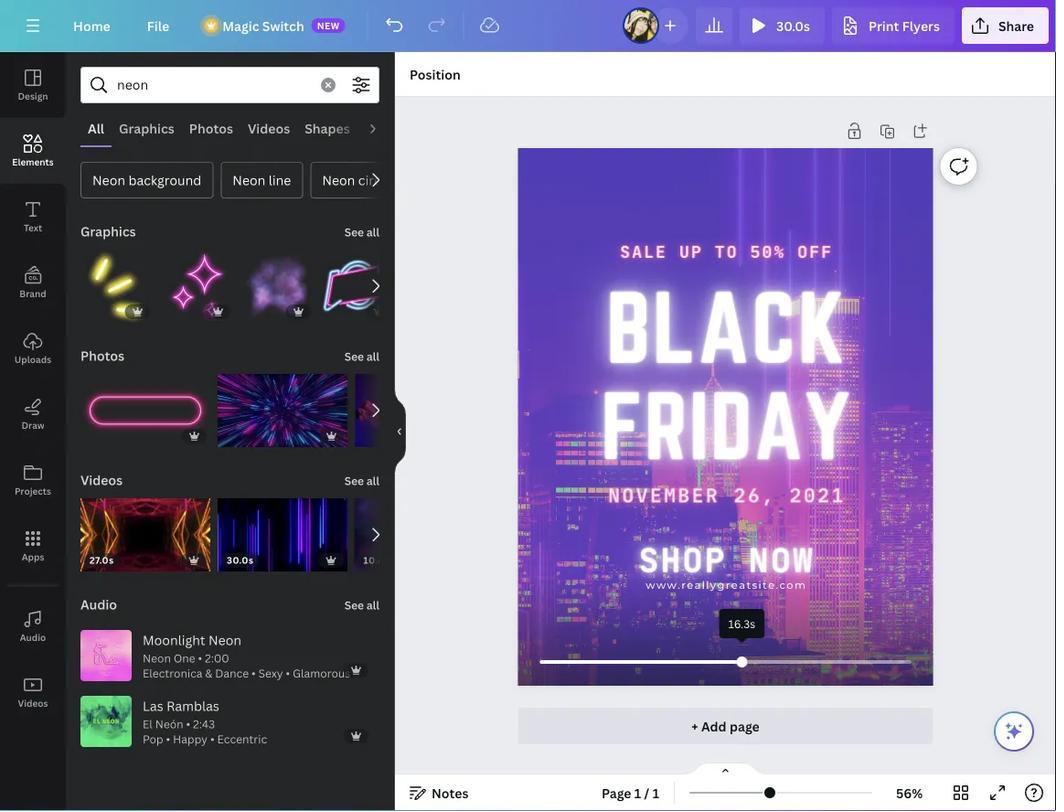 Task type: vqa. For each thing, say whether or not it's contained in the screenshot.
the Try Canva Pro
no



Task type: locate. For each thing, give the bounding box(es) containing it.
see all button for audio
[[343, 587, 382, 623]]

2 see all from the top
[[345, 349, 380, 364]]

off
[[798, 242, 834, 262]]

neon for neon circle
[[322, 172, 355, 189]]

2 horizontal spatial videos button
[[241, 111, 298, 146]]

graphics right the 'all' button
[[119, 119, 175, 137]]

canva assistant image
[[1004, 721, 1026, 743]]

notes button
[[403, 779, 476, 808]]

see for videos
[[345, 474, 364, 489]]

design
[[18, 90, 48, 102]]

all for photos
[[367, 349, 380, 364]]

photos button
[[182, 111, 241, 146], [79, 338, 126, 374]]

0 horizontal spatial videos
[[18, 697, 48, 710]]

draw
[[21, 419, 44, 431]]

audio
[[365, 119, 402, 137], [81, 596, 117, 614], [20, 631, 46, 644]]

notes
[[432, 785, 469, 802]]

graphics
[[119, 119, 175, 137], [81, 223, 136, 240]]

magic switch
[[223, 17, 304, 34]]

videos button
[[241, 111, 298, 146], [79, 462, 125, 499], [0, 660, 66, 726]]

0 vertical spatial 30.0s
[[777, 17, 811, 34]]

0 vertical spatial photos button
[[182, 111, 241, 146]]

dance
[[215, 666, 249, 682]]

1 right /
[[653, 785, 660, 802]]

audio inside the side panel tab list
[[20, 631, 46, 644]]

neon down the 'all' button
[[92, 172, 125, 189]]

all down 10.0s
[[367, 598, 380, 613]]

Seek bar range field
[[518, 639, 934, 686]]

all
[[367, 225, 380, 240], [367, 349, 380, 364], [367, 474, 380, 489], [367, 598, 380, 613]]

see all button for videos
[[343, 462, 382, 499]]

27.0s
[[90, 555, 114, 567]]

1 horizontal spatial 30.0s
[[777, 17, 811, 34]]

graphics button down neon background
[[79, 213, 138, 250]]

audio button
[[358, 111, 409, 146], [79, 587, 119, 623], [0, 594, 66, 660]]

10.0s group
[[355, 499, 483, 572]]

2 horizontal spatial videos
[[248, 119, 290, 137]]

1 horizontal spatial audio
[[81, 596, 117, 614]]

see all button
[[343, 213, 382, 250], [343, 338, 382, 374], [343, 462, 382, 499], [343, 587, 382, 623]]

4 see all from the top
[[345, 598, 380, 613]]

projects
[[15, 485, 51, 497]]

0 horizontal spatial 30.0s
[[227, 555, 254, 567]]

30.0s
[[777, 17, 811, 34], [227, 555, 254, 567]]

all up 3d render of retro smoke and round light image
[[367, 349, 380, 364]]

see left hide image
[[345, 474, 364, 489]]

0 vertical spatial photos
[[189, 119, 233, 137]]

neon
[[92, 172, 125, 189], [233, 172, 266, 189], [322, 172, 355, 189], [209, 632, 242, 649], [143, 651, 171, 666]]

neon up electronica
[[143, 651, 171, 666]]

0 horizontal spatial videos button
[[0, 660, 66, 726]]

neon frame image
[[322, 250, 395, 323]]

photos right 'uploads' in the left top of the page
[[81, 347, 125, 365]]

3 all from the top
[[367, 474, 380, 489]]

2 vertical spatial videos
[[18, 697, 48, 710]]

2 vertical spatial videos button
[[0, 660, 66, 726]]

see down 10.0s
[[345, 598, 364, 613]]

see for photos
[[345, 349, 364, 364]]

1 vertical spatial audio
[[81, 596, 117, 614]]

0 horizontal spatial photos
[[81, 347, 125, 365]]

1 vertical spatial graphics button
[[79, 213, 138, 250]]

1 horizontal spatial photos
[[189, 119, 233, 137]]

friday
[[601, 376, 853, 476]]

see
[[345, 225, 364, 240], [345, 349, 364, 364], [345, 474, 364, 489], [345, 598, 364, 613]]

audio down apps at the bottom left of the page
[[20, 631, 46, 644]]

neon circle button
[[311, 162, 404, 199]]

•
[[198, 651, 202, 666], [252, 666, 256, 682], [286, 666, 290, 682], [186, 717, 191, 732], [166, 732, 170, 747], [210, 732, 215, 747]]

• right pop
[[166, 732, 170, 747]]

see all button down 10.0s
[[343, 587, 382, 623]]

main menu bar
[[0, 0, 1057, 52]]

26,
[[734, 484, 776, 507]]

photos down search elements search box
[[189, 119, 233, 137]]

1 vertical spatial 30.0s
[[227, 555, 254, 567]]

graphics up yellow neon expression mark surprise image
[[81, 223, 136, 240]]

see down neon frame image
[[345, 349, 364, 364]]

audio button up "circle"
[[358, 111, 409, 146]]

2 all from the top
[[367, 349, 380, 364]]

• down 2:43
[[210, 732, 215, 747]]

4 see all button from the top
[[343, 587, 382, 623]]

elements button
[[0, 118, 66, 184]]

sparkling star neon image
[[161, 250, 234, 323]]

2 see all button from the top
[[343, 338, 382, 374]]

+ add page button
[[518, 708, 934, 745]]

0 horizontal spatial 1
[[635, 785, 642, 802]]

text
[[24, 221, 42, 234]]

see all up 3d render of retro smoke and round light image
[[345, 349, 380, 364]]

• left sexy
[[252, 666, 256, 682]]

1 1 from the left
[[635, 785, 642, 802]]

neon inside neon one • 2:00 electronica & dance • sexy • glamorous
[[143, 651, 171, 666]]

neon one • 2:00 electronica & dance • sexy • glamorous
[[143, 651, 351, 682]]

3 see from the top
[[345, 474, 364, 489]]

draw button
[[0, 382, 66, 448]]

background
[[129, 172, 202, 189]]

see all
[[345, 225, 380, 240], [345, 349, 380, 364], [345, 474, 380, 489], [345, 598, 380, 613]]

graphics button right all
[[112, 111, 182, 146]]

audio button down apps at the bottom left of the page
[[0, 594, 66, 660]]

happy
[[173, 732, 208, 747]]

0 horizontal spatial audio
[[20, 631, 46, 644]]

4 see from the top
[[345, 598, 364, 613]]

see all button down neon frame image
[[343, 338, 382, 374]]

all left hide image
[[367, 474, 380, 489]]

position button
[[403, 59, 468, 89]]

1 vertical spatial videos
[[81, 472, 123, 489]]

sale up to 50% off
[[621, 242, 834, 262]]

see all left hide image
[[345, 474, 380, 489]]

1 all from the top
[[367, 225, 380, 240]]

see all button left hide image
[[343, 462, 382, 499]]

all for videos
[[367, 474, 380, 489]]

56%
[[897, 785, 924, 802]]

50%
[[751, 242, 786, 262]]

audio down the 27.0s at the bottom
[[81, 596, 117, 614]]

pop, happy, eccentric, 163 seconds element
[[143, 717, 267, 748]]

neon for neon background
[[92, 172, 125, 189]]

2 horizontal spatial audio button
[[358, 111, 409, 146]]

2 see from the top
[[345, 349, 364, 364]]

las
[[143, 698, 164, 715]]

brand button
[[0, 250, 66, 316]]

1 vertical spatial graphics
[[81, 223, 136, 240]]

see all down 10.0s
[[345, 598, 380, 613]]

neon left "circle"
[[322, 172, 355, 189]]

neon left line
[[233, 172, 266, 189]]

photos button right 'uploads' in the left top of the page
[[79, 338, 126, 374]]

• right sexy
[[286, 666, 290, 682]]

see all down neon circle button
[[345, 225, 380, 240]]

neón
[[155, 717, 184, 732]]

1 see all from the top
[[345, 225, 380, 240]]

2 vertical spatial audio
[[20, 631, 46, 644]]

neon for neon line
[[233, 172, 266, 189]]

1 see all button from the top
[[343, 213, 382, 250]]

0 vertical spatial graphics
[[119, 119, 175, 137]]

all down "circle"
[[367, 225, 380, 240]]

0 horizontal spatial photos button
[[79, 338, 126, 374]]

0 vertical spatial videos
[[248, 119, 290, 137]]

projects button
[[0, 448, 66, 513]]

1 horizontal spatial 1
[[653, 785, 660, 802]]

shop now
[[639, 540, 815, 580]]

videos
[[248, 119, 290, 137], [81, 472, 123, 489], [18, 697, 48, 710]]

all for graphics
[[367, 225, 380, 240]]

2021
[[790, 484, 846, 507]]

magic
[[223, 17, 259, 34]]

share
[[999, 17, 1035, 34]]

1 vertical spatial videos button
[[79, 462, 125, 499]]

graphics button
[[112, 111, 182, 146], [79, 213, 138, 250]]

group
[[81, 239, 154, 323], [161, 239, 234, 323], [242, 239, 315, 323], [322, 250, 395, 323], [218, 363, 348, 448], [81, 374, 211, 448], [355, 374, 453, 448]]

4 all from the top
[[367, 598, 380, 613]]

3 see all button from the top
[[343, 462, 382, 499]]

3 see all from the top
[[345, 474, 380, 489]]

photos
[[189, 119, 233, 137], [81, 347, 125, 365]]

1 left /
[[635, 785, 642, 802]]

see for graphics
[[345, 225, 364, 240]]

1 see from the top
[[345, 225, 364, 240]]

audio button down the 27.0s at the bottom
[[79, 587, 119, 623]]

see down neon circle button
[[345, 225, 364, 240]]

2 horizontal spatial audio
[[365, 119, 402, 137]]

3d render of retro smoke and round light image
[[355, 374, 453, 448]]

neon inside button
[[92, 172, 125, 189]]

• right one at the left of the page
[[198, 651, 202, 666]]

see all for audio
[[345, 598, 380, 613]]

photos button down search elements search box
[[182, 111, 241, 146]]

shapes button
[[298, 111, 358, 146]]

uploads button
[[0, 316, 66, 382]]

audio up "circle"
[[365, 119, 402, 137]]

1 horizontal spatial videos
[[81, 472, 123, 489]]

see all button down neon circle button
[[343, 213, 382, 250]]

sale
[[621, 242, 668, 262]]

uploads
[[14, 353, 51, 366]]

see all button for photos
[[343, 338, 382, 374]]

file button
[[132, 7, 184, 44]]



Task type: describe. For each thing, give the bounding box(es) containing it.
text button
[[0, 184, 66, 250]]

neon background image
[[218, 374, 348, 448]]

apps
[[22, 551, 44, 563]]

design button
[[0, 52, 66, 118]]

30.0s inside group
[[227, 555, 254, 567]]

electronica
[[143, 666, 203, 682]]

see all for graphics
[[345, 225, 380, 240]]

sexy
[[259, 666, 283, 682]]

yellow neon expression mark surprise image
[[81, 250, 154, 323]]

black
[[607, 275, 848, 381]]

0 vertical spatial videos button
[[241, 111, 298, 146]]

print flyers
[[869, 17, 941, 34]]

1 horizontal spatial videos button
[[79, 462, 125, 499]]

las ramblas
[[143, 698, 220, 715]]

see all for videos
[[345, 474, 380, 489]]

shapes
[[305, 119, 350, 137]]

el neón • 2:43 pop • happy • eccentric
[[143, 717, 267, 747]]

moonlight
[[143, 632, 206, 649]]

neon up 2:00
[[209, 632, 242, 649]]

share button
[[963, 7, 1050, 44]]

home link
[[59, 7, 125, 44]]

flyers
[[903, 17, 941, 34]]

november 26, 2021
[[609, 484, 846, 507]]

side panel tab list
[[0, 52, 66, 726]]

up
[[680, 242, 703, 262]]

neon background button
[[81, 162, 214, 199]]

hide image
[[394, 388, 406, 476]]

new
[[317, 19, 340, 32]]

videos inside the side panel tab list
[[18, 697, 48, 710]]

elements
[[12, 156, 54, 168]]

glamorous
[[293, 666, 351, 682]]

one
[[174, 651, 195, 666]]

see all for photos
[[345, 349, 380, 364]]

30.0s inside button
[[777, 17, 811, 34]]

www.reallygreatsite.com
[[646, 580, 807, 592]]

1 vertical spatial photos button
[[79, 338, 126, 374]]

1 horizontal spatial audio button
[[79, 587, 119, 623]]

now
[[749, 540, 815, 580]]

file
[[147, 17, 169, 34]]

page 1 / 1
[[602, 785, 660, 802]]

november
[[609, 484, 720, 507]]

eccentric
[[217, 732, 267, 747]]

show pages image
[[682, 762, 770, 777]]

neon circle
[[322, 172, 392, 189]]

10.0s
[[364, 555, 390, 567]]

circle
[[359, 172, 392, 189]]

+ add page
[[692, 718, 760, 735]]

page
[[602, 785, 632, 802]]

• up happy
[[186, 717, 191, 732]]

2:43
[[193, 717, 215, 732]]

all button
[[81, 111, 112, 146]]

brand
[[19, 287, 46, 300]]

neon background
[[92, 172, 202, 189]]

moonlight neon
[[143, 632, 242, 649]]

neon line
[[233, 172, 291, 189]]

+
[[692, 718, 699, 735]]

print flyers button
[[833, 7, 955, 44]]

neon line button
[[221, 162, 303, 199]]

line
[[269, 172, 291, 189]]

to
[[715, 242, 739, 262]]

switch
[[262, 17, 304, 34]]

page
[[730, 718, 760, 735]]

ramblas
[[167, 698, 220, 715]]

shop
[[639, 540, 727, 580]]

2 1 from the left
[[653, 785, 660, 802]]

neon button image
[[81, 374, 211, 448]]

all
[[88, 119, 104, 137]]

&
[[205, 666, 213, 682]]

0 vertical spatial audio
[[365, 119, 402, 137]]

add
[[702, 718, 727, 735]]

0 horizontal spatial audio button
[[0, 594, 66, 660]]

el
[[143, 717, 153, 732]]

2:00
[[205, 651, 229, 666]]

blur neon image
[[242, 250, 315, 323]]

0 vertical spatial graphics button
[[112, 111, 182, 146]]

/
[[645, 785, 650, 802]]

27.0s group
[[81, 488, 210, 572]]

1 vertical spatial photos
[[81, 347, 125, 365]]

electronica & dance, sexy, glamorous, 120 seconds element
[[143, 651, 351, 682]]

Search elements search field
[[117, 68, 310, 102]]

30.0s button
[[740, 7, 825, 44]]

pop
[[143, 732, 163, 747]]

see for audio
[[345, 598, 364, 613]]

56% button
[[880, 779, 940, 808]]

30.0s group
[[218, 488, 347, 572]]

apps button
[[0, 513, 66, 579]]

see all button for graphics
[[343, 213, 382, 250]]

position
[[410, 65, 461, 83]]

1 horizontal spatial photos button
[[182, 111, 241, 146]]

all for audio
[[367, 598, 380, 613]]

print
[[869, 17, 900, 34]]

home
[[73, 17, 111, 34]]



